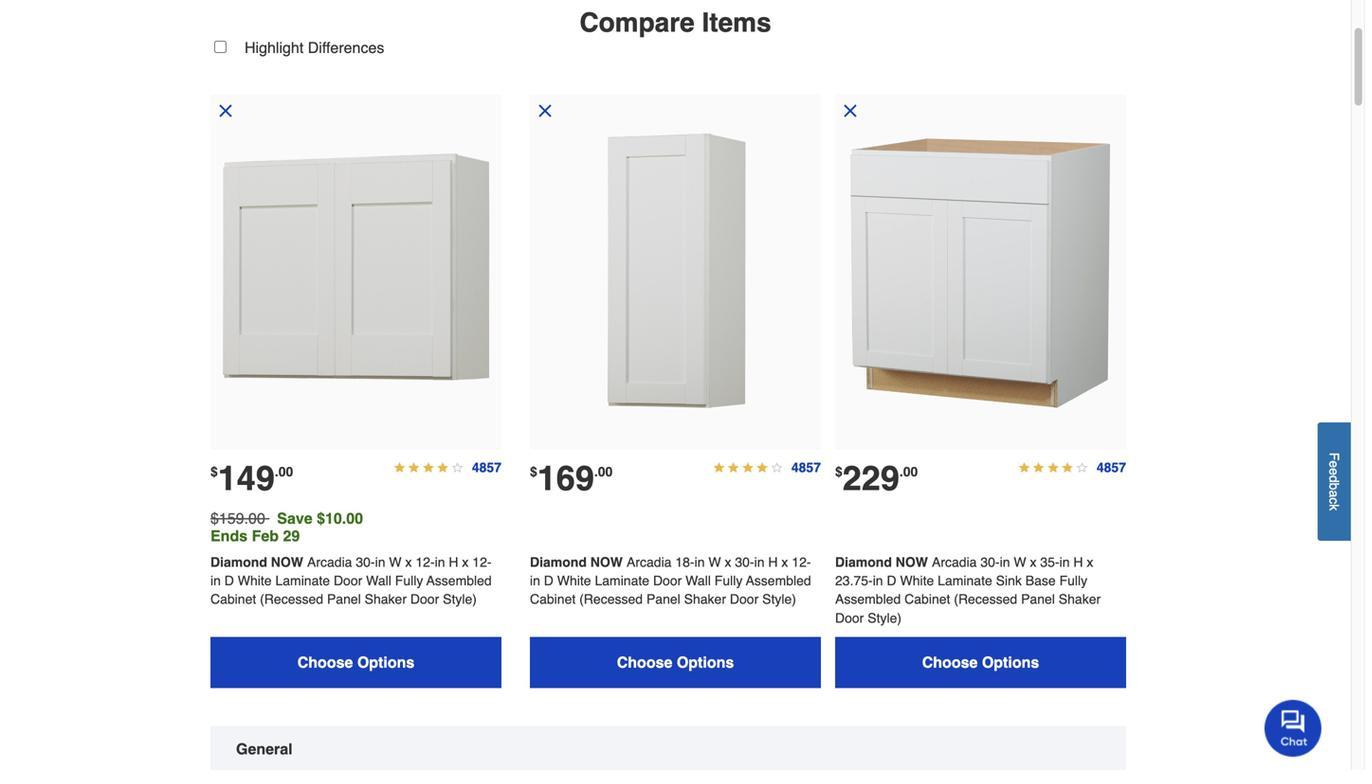 Task type: locate. For each thing, give the bounding box(es) containing it.
00 right 149
[[279, 465, 293, 480]]

2 horizontal spatial choose
[[922, 654, 978, 672]]

0 horizontal spatial 00
[[279, 465, 293, 480]]

2 wall from the left
[[686, 574, 711, 589]]

white inside the arcadia 18-in w x 30-in h x 12- in d white laminate door wall fully assembled cabinet (recessed panel shaker door style)
[[557, 574, 591, 589]]

2 horizontal spatial choose options
[[922, 654, 1039, 672]]

arcadia inside the arcadia 18-in w x 30-in h x 12- in d white laminate door wall fully assembled cabinet (recessed panel shaker door style)
[[627, 555, 672, 570]]

2 00 from the left
[[598, 465, 613, 480]]

arcadia
[[307, 555, 352, 570], [627, 555, 672, 570], [932, 555, 977, 570]]

1 horizontal spatial diamond now
[[530, 555, 623, 570]]

3 4 out of 5 stars image from the left
[[757, 462, 768, 474]]

(recessed for arcadia 30-in w x 12-in h x 12- in d white laminate door wall fully assembled cabinet (recessed panel shaker door style)
[[260, 592, 323, 607]]

1 horizontal spatial shaker
[[684, 592, 726, 607]]

1 options from the left
[[357, 654, 415, 672]]

ends
[[210, 528, 248, 545]]

1 horizontal spatial choose options
[[617, 654, 734, 672]]

30- inside arcadia 30-in w x 35-in h x 23.75-in d white laminate sink base fully assembled cabinet (recessed panel shaker door style)
[[981, 555, 1000, 570]]

1 panel from the left
[[327, 592, 361, 607]]

choose options
[[297, 654, 415, 672], [617, 654, 734, 672], [922, 654, 1039, 672]]

1 horizontal spatial assembled
[[746, 574, 811, 589]]

4 out of 5 stars image for 9th 4 out of 5 stars element
[[757, 462, 768, 474]]

diamond up 23.75-
[[835, 555, 892, 570]]

fully inside arcadia 30-in w x 35-in h x 23.75-in d white laminate sink base fully assembled cabinet (recessed panel shaker door style)
[[1060, 574, 1088, 589]]

2 horizontal spatial options
[[982, 654, 1039, 672]]

2 horizontal spatial shaker
[[1059, 592, 1101, 607]]

3 white from the left
[[900, 574, 934, 589]]

4 out of 5 stars image for first 4 out of 5 stars element from the right
[[1076, 462, 1088, 474]]

shaker for 30-
[[684, 592, 726, 607]]

2 4 out of 5 stars image from the left
[[452, 462, 463, 474]]

3 product image image from the left
[[838, 125, 1123, 420]]

30-
[[356, 555, 375, 570], [735, 555, 754, 570], [981, 555, 1000, 570]]

3 laminate from the left
[[938, 574, 992, 589]]

in
[[375, 555, 385, 570], [435, 555, 445, 570], [695, 555, 705, 570], [754, 555, 765, 570], [1000, 555, 1010, 570], [1060, 555, 1070, 570], [210, 574, 221, 589], [530, 574, 540, 589], [873, 574, 883, 589]]

now left 18-
[[590, 555, 623, 570]]

1 fully from the left
[[395, 574, 423, 589]]

door for arcadia 18-in w x 30-in h x 12- in d white laminate door wall fully assembled cabinet (recessed panel shaker door style)
[[730, 592, 759, 607]]

35-
[[1040, 555, 1060, 570]]

fully inside arcadia 30-in w x 12-in h x 12- in d white laminate door wall fully assembled cabinet (recessed panel shaker door style)
[[395, 574, 423, 589]]

3 choose options button from the left
[[835, 637, 1126, 689]]

f e e d b a c k button
[[1318, 423, 1351, 541]]

2 horizontal spatial 12-
[[792, 555, 811, 570]]

1 horizontal spatial cabinet
[[530, 592, 576, 607]]

(recessed inside arcadia 30-in w x 12-in h x 12- in d white laminate door wall fully assembled cabinet (recessed panel shaker door style)
[[260, 592, 323, 607]]

now for arcadia 18-in w x 30-in h x 12- in d white laminate door wall fully assembled cabinet (recessed panel shaker door style)
[[590, 555, 623, 570]]

29
[[283, 528, 300, 545]]

1 4857 from the left
[[472, 460, 502, 475]]

laminate for 30-
[[595, 574, 650, 589]]

0 horizontal spatial choose options button
[[210, 637, 502, 689]]

3 choose options from the left
[[922, 654, 1039, 672]]

2 product image image from the left
[[590, 125, 762, 420]]

white
[[238, 574, 272, 589], [557, 574, 591, 589], [900, 574, 934, 589]]

choose options button down arcadia 30-in w x 35-in h x 23.75-in d white laminate sink base fully assembled cabinet (recessed panel shaker door style)
[[835, 637, 1126, 689]]

$ inside $ 229 . 00
[[835, 465, 843, 480]]

15 4 out of 5 stars element from the left
[[1076, 462, 1088, 474]]

0 horizontal spatial choose
[[297, 654, 353, 672]]

feb
[[252, 528, 279, 545]]

1 horizontal spatial 12-
[[472, 555, 492, 570]]

1 product image image from the left
[[210, 125, 502, 420]]

5 4 out of 5 stars image from the left
[[728, 462, 739, 474]]

choose down the arcadia 18-in w x 30-in h x 12- in d white laminate door wall fully assembled cabinet (recessed panel shaker door style)
[[617, 654, 673, 672]]

4857 for 229
[[1097, 460, 1126, 475]]

d for arcadia 30-in w x 35-in h x 23.75-in d white laminate sink base fully assembled cabinet (recessed panel shaker door style)
[[887, 574, 897, 589]]

30- for 12-
[[356, 555, 375, 570]]

2 horizontal spatial choose options button
[[835, 637, 1126, 689]]

5 4 out of 5 stars image from the left
[[1048, 462, 1059, 474]]

1 horizontal spatial fully
[[715, 574, 743, 589]]

diamond now down feb
[[210, 555, 303, 570]]

door
[[334, 574, 362, 589], [653, 574, 682, 589], [410, 592, 439, 607], [730, 592, 759, 607], [835, 611, 864, 626]]

h
[[449, 555, 458, 570], [768, 555, 778, 570], [1074, 555, 1083, 570]]

1 horizontal spatial diamond
[[530, 555, 587, 570]]

product image image
[[210, 125, 502, 420], [590, 125, 762, 420], [838, 125, 1123, 420]]

fully for 30-
[[715, 574, 743, 589]]

12 4 out of 5 stars element from the left
[[1033, 462, 1045, 474]]

0 horizontal spatial assembled
[[426, 574, 492, 589]]

3 w from the left
[[1014, 555, 1026, 570]]

1 horizontal spatial 00
[[598, 465, 613, 480]]

2 horizontal spatial 4857
[[1097, 460, 1126, 475]]

2 horizontal spatial arcadia
[[932, 555, 977, 570]]

1 horizontal spatial d
[[544, 574, 554, 589]]

choose options button
[[210, 637, 502, 689], [530, 637, 821, 689], [835, 637, 1126, 689]]

2 horizontal spatial diamond
[[835, 555, 892, 570]]

e
[[1327, 461, 1342, 468], [1327, 468, 1342, 476]]

assembled inside arcadia 30-in w x 35-in h x 23.75-in d white laminate sink base fully assembled cabinet (recessed panel shaker door style)
[[835, 592, 901, 607]]

4857
[[472, 460, 502, 475], [792, 460, 821, 475], [1097, 460, 1126, 475]]

save $10.00 ends feb 29
[[210, 510, 363, 545]]

30- inside arcadia 30-in w x 12-in h x 12- in d white laminate door wall fully assembled cabinet (recessed panel shaker door style)
[[356, 555, 375, 570]]

2 horizontal spatial white
[[900, 574, 934, 589]]

compare items
[[580, 8, 771, 38]]

panel down $10.00
[[327, 592, 361, 607]]

options down arcadia 30-in w x 12-in h x 12- in d white laminate door wall fully assembled cabinet (recessed panel shaker door style)
[[357, 654, 415, 672]]

.
[[275, 465, 279, 480], [594, 465, 598, 480], [900, 465, 903, 480]]

3 d from the left
[[887, 574, 897, 589]]

d
[[224, 574, 234, 589], [544, 574, 554, 589], [887, 574, 897, 589]]

$ for 229
[[835, 465, 843, 480]]

wall inside arcadia 30-in w x 12-in h x 12- in d white laminate door wall fully assembled cabinet (recessed panel shaker door style)
[[366, 574, 391, 589]]

shaker inside arcadia 30-in w x 35-in h x 23.75-in d white laminate sink base fully assembled cabinet (recessed panel shaker door style)
[[1059, 592, 1101, 607]]

00 inside the $ 169 . 00
[[598, 465, 613, 480]]

$10.00
[[317, 510, 363, 528]]

no image
[[216, 101, 235, 120], [841, 101, 860, 120]]

w inside arcadia 30-in w x 12-in h x 12- in d white laminate door wall fully assembled cabinet (recessed panel shaker door style)
[[389, 555, 402, 570]]

w inside arcadia 30-in w x 35-in h x 23.75-in d white laminate sink base fully assembled cabinet (recessed panel shaker door style)
[[1014, 555, 1026, 570]]

choose down arcadia 30-in w x 35-in h x 23.75-in d white laminate sink base fully assembled cabinet (recessed panel shaker door style)
[[922, 654, 978, 672]]

4 4 out of 5 stars image from the left
[[713, 462, 725, 474]]

$ inside $ 149 . 00
[[210, 465, 218, 480]]

. inside $ 229 . 00
[[900, 465, 903, 480]]

1 choose options from the left
[[297, 654, 415, 672]]

4 out of 5 stars image
[[394, 462, 405, 474], [423, 462, 434, 474], [437, 462, 449, 474], [713, 462, 725, 474], [728, 462, 739, 474], [742, 462, 754, 474], [771, 462, 782, 474], [1019, 462, 1030, 474]]

panel down 18-
[[647, 592, 681, 607]]

0 horizontal spatial white
[[238, 574, 272, 589]]

diamond down ends
[[210, 555, 267, 570]]

(recessed
[[260, 592, 323, 607], [579, 592, 643, 607], [954, 592, 1018, 607]]

1 12- from the left
[[416, 555, 435, 570]]

0 horizontal spatial wall
[[366, 574, 391, 589]]

choose options down arcadia 30-in w x 35-in h x 23.75-in d white laminate sink base fully assembled cabinet (recessed panel shaker door style)
[[922, 654, 1039, 672]]

00 for 229
[[903, 465, 918, 480]]

00 inside $ 149 . 00
[[279, 465, 293, 480]]

2 shaker from the left
[[684, 592, 726, 607]]

choose options button down arcadia 30-in w x 12-in h x 12- in d white laminate door wall fully assembled cabinet (recessed panel shaker door style)
[[210, 637, 502, 689]]

options down sink
[[982, 654, 1039, 672]]

0 horizontal spatial shaker
[[365, 592, 407, 607]]

3 arcadia from the left
[[932, 555, 977, 570]]

1 horizontal spatial h
[[768, 555, 778, 570]]

1 horizontal spatial .
[[594, 465, 598, 480]]

1 horizontal spatial arcadia
[[627, 555, 672, 570]]

e up the b
[[1327, 468, 1342, 476]]

0 horizontal spatial cabinet
[[210, 592, 256, 607]]

wall inside the arcadia 18-in w x 30-in h x 12- in d white laminate door wall fully assembled cabinet (recessed panel shaker door style)
[[686, 574, 711, 589]]

b
[[1327, 483, 1342, 490]]

30- inside the arcadia 18-in w x 30-in h x 12- in d white laminate door wall fully assembled cabinet (recessed panel shaker door style)
[[735, 555, 754, 570]]

0 horizontal spatial 4857
[[472, 460, 502, 475]]

fully
[[395, 574, 423, 589], [715, 574, 743, 589], [1060, 574, 1088, 589]]

2 horizontal spatial h
[[1074, 555, 1083, 570]]

shaker inside arcadia 30-in w x 12-in h x 12- in d white laminate door wall fully assembled cabinet (recessed panel shaker door style)
[[365, 592, 407, 607]]

a
[[1327, 490, 1342, 498]]

arcadia inside arcadia 30-in w x 12-in h x 12- in d white laminate door wall fully assembled cabinet (recessed panel shaker door style)
[[307, 555, 352, 570]]

0 horizontal spatial options
[[357, 654, 415, 672]]

00
[[279, 465, 293, 480], [598, 465, 613, 480], [903, 465, 918, 480]]

8 4 out of 5 stars image from the left
[[1019, 462, 1030, 474]]

1 30- from the left
[[356, 555, 375, 570]]

assembled inside arcadia 30-in w x 12-in h x 12- in d white laminate door wall fully assembled cabinet (recessed panel shaker door style)
[[426, 574, 492, 589]]

1 horizontal spatial wall
[[686, 574, 711, 589]]

x
[[405, 555, 412, 570], [462, 555, 469, 570], [725, 555, 731, 570], [782, 555, 788, 570], [1030, 555, 1037, 570], [1087, 555, 1094, 570]]

h for 12-
[[449, 555, 458, 570]]

1 (recessed from the left
[[260, 592, 323, 607]]

d inside arcadia 30-in w x 12-in h x 12- in d white laminate door wall fully assembled cabinet (recessed panel shaker door style)
[[224, 574, 234, 589]]

3 4 out of 5 stars image from the left
[[437, 462, 449, 474]]

1 diamond from the left
[[210, 555, 267, 570]]

diamond down 169
[[530, 555, 587, 570]]

1 horizontal spatial no image
[[841, 101, 860, 120]]

assembled inside the arcadia 18-in w x 30-in h x 12- in d white laminate door wall fully assembled cabinet (recessed panel shaker door style)
[[746, 574, 811, 589]]

$ for 149
[[210, 465, 218, 480]]

169
[[537, 459, 594, 499]]

4 out of 5 stars image for 3rd 4 out of 5 stars element from right
[[1048, 462, 1059, 474]]

(recessed for arcadia 30-in w x 35-in h x 23.75-in d white laminate sink base fully assembled cabinet (recessed panel shaker door style)
[[954, 592, 1018, 607]]

7 4 out of 5 stars image from the left
[[771, 462, 782, 474]]

d inside arcadia 30-in w x 35-in h x 23.75-in d white laminate sink base fully assembled cabinet (recessed panel shaker door style)
[[887, 574, 897, 589]]

30- right 18-
[[735, 555, 754, 570]]

2 horizontal spatial panel
[[1021, 592, 1055, 607]]

$
[[210, 465, 218, 480], [530, 465, 537, 480], [835, 465, 843, 480]]

1 horizontal spatial (recessed
[[579, 592, 643, 607]]

door for arcadia 30-in w x 12-in h x 12- in d white laminate door wall fully assembled cabinet (recessed panel shaker door style)
[[410, 592, 439, 607]]

0 horizontal spatial choose options
[[297, 654, 415, 672]]

14 4 out of 5 stars element from the left
[[1062, 462, 1073, 474]]

laminate inside arcadia 30-in w x 35-in h x 23.75-in d white laminate sink base fully assembled cabinet (recessed panel shaker door style)
[[938, 574, 992, 589]]

product image image for 1st no icon from right
[[838, 125, 1123, 420]]

cabinet inside arcadia 30-in w x 12-in h x 12- in d white laminate door wall fully assembled cabinet (recessed panel shaker door style)
[[210, 592, 256, 607]]

0 horizontal spatial 30-
[[356, 555, 375, 570]]

choose options for 2nd choose options button from the right
[[617, 654, 734, 672]]

0 horizontal spatial laminate
[[275, 574, 330, 589]]

assembled for arcadia 30-in w x 12-in h x 12- in d white laminate door wall fully assembled cabinet (recessed panel shaker door style)
[[426, 574, 492, 589]]

00 inside $ 229 . 00
[[903, 465, 918, 480]]

diamond for arcadia 30-in w x 35-in h x 23.75-in d white laminate sink base fully assembled cabinet (recessed panel shaker door style)
[[835, 555, 892, 570]]

0 horizontal spatial now
[[271, 555, 303, 570]]

$ inside the $ 169 . 00
[[530, 465, 537, 480]]

cabinet inside the arcadia 18-in w x 30-in h x 12- in d white laminate door wall fully assembled cabinet (recessed panel shaker door style)
[[530, 592, 576, 607]]

5 x from the left
[[1030, 555, 1037, 570]]

3 00 from the left
[[903, 465, 918, 480]]

style) inside arcadia 30-in w x 35-in h x 23.75-in d white laminate sink base fully assembled cabinet (recessed panel shaker door style)
[[868, 611, 902, 626]]

30- up sink
[[981, 555, 1000, 570]]

1 horizontal spatial $
[[530, 465, 537, 480]]

assembled for arcadia 18-in w x 30-in h x 12- in d white laminate door wall fully assembled cabinet (recessed panel shaker door style)
[[746, 574, 811, 589]]

4 out of 5 stars image for 13th 4 out of 5 stars element from the right
[[423, 462, 434, 474]]

cabinet inside arcadia 30-in w x 35-in h x 23.75-in d white laminate sink base fully assembled cabinet (recessed panel shaker door style)
[[905, 592, 950, 607]]

w
[[389, 555, 402, 570], [709, 555, 721, 570], [1014, 555, 1026, 570]]

1 horizontal spatial choose
[[617, 654, 673, 672]]

laminate
[[275, 574, 330, 589], [595, 574, 650, 589], [938, 574, 992, 589]]

style) inside arcadia 30-in w x 12-in h x 12- in d white laminate door wall fully assembled cabinet (recessed panel shaker door style)
[[443, 592, 477, 607]]

2 horizontal spatial style)
[[868, 611, 902, 626]]

cabinet for arcadia 30-in w x 35-in h x 23.75-in d white laminate sink base fully assembled cabinet (recessed panel shaker door style)
[[905, 592, 950, 607]]

1 now from the left
[[271, 555, 303, 570]]

1 h from the left
[[449, 555, 458, 570]]

options down the arcadia 18-in w x 30-in h x 12- in d white laminate door wall fully assembled cabinet (recessed panel shaker door style)
[[677, 654, 734, 672]]

shaker
[[365, 592, 407, 607], [684, 592, 726, 607], [1059, 592, 1101, 607]]

no image
[[536, 101, 555, 120]]

2 horizontal spatial diamond now
[[835, 555, 928, 570]]

now down $ 229 . 00
[[896, 555, 928, 570]]

white for arcadia 18-in w x 30-in h x 12- in d white laminate door wall fully assembled cabinet (recessed panel shaker door style)
[[557, 574, 591, 589]]

2 horizontal spatial 30-
[[981, 555, 1000, 570]]

3 . from the left
[[900, 465, 903, 480]]

1 horizontal spatial choose options button
[[530, 637, 821, 689]]

3 h from the left
[[1074, 555, 1083, 570]]

style) inside the arcadia 18-in w x 30-in h x 12- in d white laminate door wall fully assembled cabinet (recessed panel shaker door style)
[[762, 592, 796, 607]]

30- down $10.00
[[356, 555, 375, 570]]

0 horizontal spatial $
[[210, 465, 218, 480]]

arcadia inside arcadia 30-in w x 35-in h x 23.75-in d white laminate sink base fully assembled cabinet (recessed panel shaker door style)
[[932, 555, 977, 570]]

h inside the arcadia 18-in w x 30-in h x 12- in d white laminate door wall fully assembled cabinet (recessed panel shaker door style)
[[768, 555, 778, 570]]

w inside the arcadia 18-in w x 30-in h x 12- in d white laminate door wall fully assembled cabinet (recessed panel shaker door style)
[[709, 555, 721, 570]]

1 horizontal spatial 30-
[[735, 555, 754, 570]]

options
[[357, 654, 415, 672], [677, 654, 734, 672], [982, 654, 1039, 672]]

diamond now down the $ 169 . 00
[[530, 555, 623, 570]]

1 horizontal spatial w
[[709, 555, 721, 570]]

2 horizontal spatial now
[[896, 555, 928, 570]]

3 30- from the left
[[981, 555, 1000, 570]]

chat invite button image
[[1265, 700, 1323, 758]]

4 out of 5 stars image
[[408, 462, 420, 474], [452, 462, 463, 474], [757, 462, 768, 474], [1033, 462, 1045, 474], [1048, 462, 1059, 474], [1062, 462, 1073, 474], [1076, 462, 1088, 474]]

diamond
[[210, 555, 267, 570], [530, 555, 587, 570], [835, 555, 892, 570]]

2 4 out of 5 stars image from the left
[[423, 462, 434, 474]]

4 out of 5 stars element
[[394, 462, 405, 474], [408, 462, 420, 474], [423, 462, 434, 474], [437, 462, 449, 474], [452, 462, 463, 474], [713, 462, 725, 474], [728, 462, 739, 474], [742, 462, 754, 474], [757, 462, 768, 474], [771, 462, 782, 474], [1019, 462, 1030, 474], [1033, 462, 1045, 474], [1048, 462, 1059, 474], [1062, 462, 1073, 474], [1076, 462, 1088, 474]]

choose options button down the arcadia 18-in w x 30-in h x 12- in d white laminate door wall fully assembled cabinet (recessed panel shaker door style)
[[530, 637, 821, 689]]

3 $ from the left
[[835, 465, 843, 480]]

2 horizontal spatial w
[[1014, 555, 1026, 570]]

1 laminate from the left
[[275, 574, 330, 589]]

choose options down arcadia 30-in w x 12-in h x 12- in d white laminate door wall fully assembled cabinet (recessed panel shaker door style)
[[297, 654, 415, 672]]

2 (recessed from the left
[[579, 592, 643, 607]]

1 4 out of 5 stars image from the left
[[394, 462, 405, 474]]

style)
[[443, 592, 477, 607], [762, 592, 796, 607], [868, 611, 902, 626]]

00 right 169
[[598, 465, 613, 480]]

white inside arcadia 30-in w x 12-in h x 12- in d white laminate door wall fully assembled cabinet (recessed panel shaker door style)
[[238, 574, 272, 589]]

0 horizontal spatial .
[[275, 465, 279, 480]]

2 e from the top
[[1327, 468, 1342, 476]]

1 white from the left
[[238, 574, 272, 589]]

4 4 out of 5 stars image from the left
[[1033, 462, 1045, 474]]

h inside arcadia 30-in w x 35-in h x 23.75-in d white laminate sink base fully assembled cabinet (recessed panel shaker door style)
[[1074, 555, 1083, 570]]

1 diamond now from the left
[[210, 555, 303, 570]]

3 diamond from the left
[[835, 555, 892, 570]]

12- inside the arcadia 18-in w x 30-in h x 12- in d white laminate door wall fully assembled cabinet (recessed panel shaker door style)
[[792, 555, 811, 570]]

3 shaker from the left
[[1059, 592, 1101, 607]]

00 for 149
[[279, 465, 293, 480]]

2 horizontal spatial .
[[900, 465, 903, 480]]

fully for 12-
[[395, 574, 423, 589]]

0 horizontal spatial w
[[389, 555, 402, 570]]

2 laminate from the left
[[595, 574, 650, 589]]

h inside arcadia 30-in w x 12-in h x 12- in d white laminate door wall fully assembled cabinet (recessed panel shaker door style)
[[449, 555, 458, 570]]

general
[[236, 741, 293, 759]]

2 4857 from the left
[[792, 460, 821, 475]]

4 out of 5 stars image for 5th 4 out of 5 stars element
[[452, 462, 463, 474]]

1 horizontal spatial laminate
[[595, 574, 650, 589]]

None checkbox
[[214, 41, 227, 53]]

1 no image from the left
[[216, 101, 235, 120]]

0 horizontal spatial fully
[[395, 574, 423, 589]]

d
[[1327, 476, 1342, 483]]

shaker inside the arcadia 18-in w x 30-in h x 12- in d white laminate door wall fully assembled cabinet (recessed panel shaker door style)
[[684, 592, 726, 607]]

cabinet
[[210, 592, 256, 607], [530, 592, 576, 607], [905, 592, 950, 607]]

7 4 out of 5 stars image from the left
[[1076, 462, 1088, 474]]

1 horizontal spatial product image image
[[590, 125, 762, 420]]

items
[[702, 8, 771, 38]]

$159.00
[[210, 510, 265, 528]]

1 00 from the left
[[279, 465, 293, 480]]

white inside arcadia 30-in w x 35-in h x 23.75-in d white laminate sink base fully assembled cabinet (recessed panel shaker door style)
[[900, 574, 934, 589]]

1 . from the left
[[275, 465, 279, 480]]

now down 29
[[271, 555, 303, 570]]

arcadia for 30-
[[627, 555, 672, 570]]

arcadia for 12-
[[307, 555, 352, 570]]

2 horizontal spatial $
[[835, 465, 843, 480]]

0 horizontal spatial (recessed
[[260, 592, 323, 607]]

arcadia 18-in w x 30-in h x 12- in d white laminate door wall fully assembled cabinet (recessed panel shaker door style)
[[530, 555, 815, 607]]

00 right 229
[[903, 465, 918, 480]]

save
[[277, 510, 313, 528]]

1 4 out of 5 stars image from the left
[[408, 462, 420, 474]]

0 horizontal spatial panel
[[327, 592, 361, 607]]

2 arcadia from the left
[[627, 555, 672, 570]]

. inside the $ 169 . 00
[[594, 465, 598, 480]]

panel inside arcadia 30-in w x 35-in h x 23.75-in d white laminate sink base fully assembled cabinet (recessed panel shaker door style)
[[1021, 592, 1055, 607]]

2 horizontal spatial laminate
[[938, 574, 992, 589]]

2 . from the left
[[594, 465, 598, 480]]

2 horizontal spatial d
[[887, 574, 897, 589]]

2 horizontal spatial assembled
[[835, 592, 901, 607]]

(recessed inside arcadia 30-in w x 35-in h x 23.75-in d white laminate sink base fully assembled cabinet (recessed panel shaker door style)
[[954, 592, 1018, 607]]

2 horizontal spatial (recessed
[[954, 592, 1018, 607]]

0 horizontal spatial diamond now
[[210, 555, 303, 570]]

1 horizontal spatial panel
[[647, 592, 681, 607]]

0 horizontal spatial style)
[[443, 592, 477, 607]]

1 horizontal spatial now
[[590, 555, 623, 570]]

wall for 18-
[[686, 574, 711, 589]]

now
[[271, 555, 303, 570], [590, 555, 623, 570], [896, 555, 928, 570]]

. for 149
[[275, 465, 279, 480]]

1 cabinet from the left
[[210, 592, 256, 607]]

wall
[[366, 574, 391, 589], [686, 574, 711, 589]]

1 arcadia from the left
[[307, 555, 352, 570]]

. inside $ 149 . 00
[[275, 465, 279, 480]]

4 out of 5 stars image for 6th 4 out of 5 stars element from left
[[713, 462, 725, 474]]

laminate inside arcadia 30-in w x 12-in h x 12- in d white laminate door wall fully assembled cabinet (recessed panel shaker door style)
[[275, 574, 330, 589]]

1 d from the left
[[224, 574, 234, 589]]

door inside arcadia 30-in w x 35-in h x 23.75-in d white laminate sink base fully assembled cabinet (recessed panel shaker door style)
[[835, 611, 864, 626]]

2 horizontal spatial 00
[[903, 465, 918, 480]]

diamond now
[[210, 555, 303, 570], [530, 555, 623, 570], [835, 555, 928, 570]]

panel down base
[[1021, 592, 1055, 607]]

2 panel from the left
[[647, 592, 681, 607]]

fully inside the arcadia 18-in w x 30-in h x 12- in d white laminate door wall fully assembled cabinet (recessed panel shaker door style)
[[715, 574, 743, 589]]

laminate for 12-
[[275, 574, 330, 589]]

0 horizontal spatial 12-
[[416, 555, 435, 570]]

panel inside the arcadia 18-in w x 30-in h x 12- in d white laminate door wall fully assembled cabinet (recessed panel shaker door style)
[[647, 592, 681, 607]]

2 horizontal spatial product image image
[[838, 125, 1123, 420]]

panel
[[327, 592, 361, 607], [647, 592, 681, 607], [1021, 592, 1055, 607]]

2 now from the left
[[590, 555, 623, 570]]

2 cabinet from the left
[[530, 592, 576, 607]]

shaker for 35-
[[1059, 592, 1101, 607]]

2 x from the left
[[462, 555, 469, 570]]

w for 30-
[[709, 555, 721, 570]]

2 fully from the left
[[715, 574, 743, 589]]

choose down arcadia 30-in w x 12-in h x 12- in d white laminate door wall fully assembled cabinet (recessed panel shaker door style)
[[297, 654, 353, 672]]

d inside the arcadia 18-in w x 30-in h x 12- in d white laminate door wall fully assembled cabinet (recessed panel shaker door style)
[[544, 574, 554, 589]]

laminate inside the arcadia 18-in w x 30-in h x 12- in d white laminate door wall fully assembled cabinet (recessed panel shaker door style)
[[595, 574, 650, 589]]

1 horizontal spatial options
[[677, 654, 734, 672]]

1 horizontal spatial 4857
[[792, 460, 821, 475]]

0 horizontal spatial product image image
[[210, 125, 502, 420]]

2 d from the left
[[544, 574, 554, 589]]

e up d
[[1327, 461, 1342, 468]]

3 now from the left
[[896, 555, 928, 570]]

1 shaker from the left
[[365, 592, 407, 607]]

3 fully from the left
[[1060, 574, 1088, 589]]

0 horizontal spatial d
[[224, 574, 234, 589]]

(recessed inside the arcadia 18-in w x 30-in h x 12- in d white laminate door wall fully assembled cabinet (recessed panel shaker door style)
[[579, 592, 643, 607]]

choose
[[297, 654, 353, 672], [617, 654, 673, 672], [922, 654, 978, 672]]

laminate for 35-
[[938, 574, 992, 589]]

assembled
[[426, 574, 492, 589], [746, 574, 811, 589], [835, 592, 901, 607]]

1 horizontal spatial white
[[557, 574, 591, 589]]

6 4 out of 5 stars image from the left
[[1062, 462, 1073, 474]]

0 horizontal spatial h
[[449, 555, 458, 570]]

1 horizontal spatial style)
[[762, 592, 796, 607]]

4 out of 5 stars image for second 4 out of 5 stars element from the right
[[1062, 462, 1073, 474]]

2 horizontal spatial fully
[[1060, 574, 1088, 589]]

0 horizontal spatial arcadia
[[307, 555, 352, 570]]

12-
[[416, 555, 435, 570], [472, 555, 492, 570], [792, 555, 811, 570]]

choose options down the arcadia 18-in w x 30-in h x 12- in d white laminate door wall fully assembled cabinet (recessed panel shaker door style)
[[617, 654, 734, 672]]

w for 35-
[[1014, 555, 1026, 570]]

h for 30-
[[768, 555, 778, 570]]

6 x from the left
[[1087, 555, 1094, 570]]

2 horizontal spatial cabinet
[[905, 592, 950, 607]]

0 horizontal spatial diamond
[[210, 555, 267, 570]]

2 diamond now from the left
[[530, 555, 623, 570]]

3 4857 from the left
[[1097, 460, 1126, 475]]

3 cabinet from the left
[[905, 592, 950, 607]]

diamond now up 23.75-
[[835, 555, 928, 570]]

0 horizontal spatial no image
[[216, 101, 235, 120]]

2 $ from the left
[[530, 465, 537, 480]]

1 wall from the left
[[366, 574, 391, 589]]

panel inside arcadia 30-in w x 12-in h x 12- in d white laminate door wall fully assembled cabinet (recessed panel shaker door style)
[[327, 592, 361, 607]]

2 12- from the left
[[472, 555, 492, 570]]



Task type: describe. For each thing, give the bounding box(es) containing it.
1 x from the left
[[405, 555, 412, 570]]

assembled for arcadia 30-in w x 35-in h x 23.75-in d white laminate sink base fully assembled cabinet (recessed panel shaker door style)
[[835, 592, 901, 607]]

sink
[[996, 574, 1022, 589]]

choose options for first choose options button from the right
[[922, 654, 1039, 672]]

diamond for arcadia 18-in w x 30-in h x 12- in d white laminate door wall fully assembled cabinet (recessed panel shaker door style)
[[530, 555, 587, 570]]

4 4 out of 5 stars element from the left
[[437, 462, 449, 474]]

shaker for 12-
[[365, 592, 407, 607]]

cabinet for arcadia 18-in w x 30-in h x 12- in d white laminate door wall fully assembled cabinet (recessed panel shaker door style)
[[530, 592, 576, 607]]

panel for 30-
[[647, 592, 681, 607]]

5 4 out of 5 stars element from the left
[[452, 462, 463, 474]]

30- for 23.75-
[[981, 555, 1000, 570]]

f e e d b a c k
[[1327, 453, 1342, 511]]

d for arcadia 18-in w x 30-in h x 12- in d white laminate door wall fully assembled cabinet (recessed panel shaker door style)
[[544, 574, 554, 589]]

00 for 169
[[598, 465, 613, 480]]

4 out of 5 stars image for 15th 4 out of 5 stars element from the right
[[394, 462, 405, 474]]

compare
[[580, 8, 695, 38]]

3 choose from the left
[[922, 654, 978, 672]]

4 out of 5 stars image for 7th 4 out of 5 stars element from the left
[[728, 462, 739, 474]]

. for 169
[[594, 465, 598, 480]]

diamond now for arcadia 30-in w x 35-in h x 23.75-in d white laminate sink base fully assembled cabinet (recessed panel shaker door style)
[[835, 555, 928, 570]]

13 4 out of 5 stars element from the left
[[1048, 462, 1059, 474]]

4 x from the left
[[782, 555, 788, 570]]

fully for 35-
[[1060, 574, 1088, 589]]

white for arcadia 30-in w x 35-in h x 23.75-in d white laminate sink base fully assembled cabinet (recessed panel shaker door style)
[[900, 574, 934, 589]]

d for arcadia 30-in w x 12-in h x 12- in d white laminate door wall fully assembled cabinet (recessed panel shaker door style)
[[224, 574, 234, 589]]

$ 229 . 00
[[835, 459, 918, 499]]

$ for 169
[[530, 465, 537, 480]]

18-
[[675, 555, 695, 570]]

differences
[[308, 39, 384, 56]]

base
[[1026, 574, 1056, 589]]

3 options from the left
[[982, 654, 1039, 672]]

4 out of 5 stars image for 8th 4 out of 5 stars element from the left
[[742, 462, 754, 474]]

w for 12-
[[389, 555, 402, 570]]

style) for arcadia 30-in w x 12-in h x 12- in d white laminate door wall fully assembled cabinet (recessed panel shaker door style)
[[443, 592, 477, 607]]

product image image for no image in the left top of the page
[[590, 125, 762, 420]]

$ 149 . 00
[[210, 459, 293, 499]]

149
[[218, 459, 275, 499]]

3 x from the left
[[725, 555, 731, 570]]

h for 35-
[[1074, 555, 1083, 570]]

1 4 out of 5 stars element from the left
[[394, 462, 405, 474]]

cabinet for arcadia 30-in w x 12-in h x 12- in d white laminate door wall fully assembled cabinet (recessed panel shaker door style)
[[210, 592, 256, 607]]

23.75-
[[835, 574, 873, 589]]

white for arcadia 30-in w x 12-in h x 12- in d white laminate door wall fully assembled cabinet (recessed panel shaker door style)
[[238, 574, 272, 589]]

12- for arcadia 30-in w x 12-in h x 12- in d white laminate door wall fully assembled cabinet (recessed panel shaker door style)
[[472, 555, 492, 570]]

2 options from the left
[[677, 654, 734, 672]]

arcadia 30-in w x 35-in h x 23.75-in d white laminate sink base fully assembled cabinet (recessed panel shaker door style)
[[835, 555, 1105, 626]]

4 out of 5 stars image for 14th 4 out of 5 stars element from the right
[[408, 462, 420, 474]]

4 out of 5 stars image for 12th 4 out of 5 stars element from right
[[437, 462, 449, 474]]

(recessed for arcadia 18-in w x 30-in h x 12- in d white laminate door wall fully assembled cabinet (recessed panel shaker door style)
[[579, 592, 643, 607]]

1 e from the top
[[1327, 461, 1342, 468]]

style) for arcadia 30-in w x 35-in h x 23.75-in d white laminate sink base fully assembled cabinet (recessed panel shaker door style)
[[868, 611, 902, 626]]

diamond now for arcadia 30-in w x 12-in h x 12- in d white laminate door wall fully assembled cabinet (recessed panel shaker door style)
[[210, 555, 303, 570]]

12- for arcadia 18-in w x 30-in h x 12- in d white laminate door wall fully assembled cabinet (recessed panel shaker door style)
[[792, 555, 811, 570]]

4 out of 5 stars image for fifth 4 out of 5 stars element from right
[[1019, 462, 1030, 474]]

wall for 30-
[[366, 574, 391, 589]]

. for 229
[[900, 465, 903, 480]]

229
[[843, 459, 900, 499]]

style) for arcadia 18-in w x 30-in h x 12- in d white laminate door wall fully assembled cabinet (recessed panel shaker door style)
[[762, 592, 796, 607]]

2 4 out of 5 stars element from the left
[[408, 462, 420, 474]]

k
[[1327, 504, 1342, 511]]

panel for 35-
[[1021, 592, 1055, 607]]

9 4 out of 5 stars element from the left
[[757, 462, 768, 474]]

arcadia for 35-
[[932, 555, 977, 570]]

arcadia 30-in w x 12-in h x 12- in d white laminate door wall fully assembled cabinet (recessed panel shaker door style)
[[210, 555, 495, 607]]

2 choose options button from the left
[[530, 637, 821, 689]]

diamond for arcadia 30-in w x 12-in h x 12- in d white laminate door wall fully assembled cabinet (recessed panel shaker door style)
[[210, 555, 267, 570]]

7 4 out of 5 stars element from the left
[[728, 462, 739, 474]]

diamond now for arcadia 18-in w x 30-in h x 12- in d white laminate door wall fully assembled cabinet (recessed panel shaker door style)
[[530, 555, 623, 570]]

now for arcadia 30-in w x 35-in h x 23.75-in d white laminate sink base fully assembled cabinet (recessed panel shaker door style)
[[896, 555, 928, 570]]

10 4 out of 5 stars element from the left
[[771, 462, 782, 474]]

now for arcadia 30-in w x 12-in h x 12- in d white laminate door wall fully assembled cabinet (recessed panel shaker door style)
[[271, 555, 303, 570]]

$ 169 . 00
[[530, 459, 613, 499]]

1 choose from the left
[[297, 654, 353, 672]]

3 4 out of 5 stars element from the left
[[423, 462, 434, 474]]

highlight
[[245, 39, 304, 56]]

f
[[1327, 453, 1342, 461]]

6 4 out of 5 stars element from the left
[[713, 462, 725, 474]]

c
[[1327, 498, 1342, 504]]

product image image for first no icon
[[210, 125, 502, 420]]

4 out of 5 stars image for 6th 4 out of 5 stars element from right
[[771, 462, 782, 474]]

8 4 out of 5 stars element from the left
[[742, 462, 754, 474]]

4857 for 169
[[792, 460, 821, 475]]

4 out of 5 stars image for 12th 4 out of 5 stars element from left
[[1033, 462, 1045, 474]]

panel for 12-
[[327, 592, 361, 607]]

11 4 out of 5 stars element from the left
[[1019, 462, 1030, 474]]

choose options for third choose options button from right
[[297, 654, 415, 672]]

2 choose from the left
[[617, 654, 673, 672]]

door for arcadia 30-in w x 35-in h x 23.75-in d white laminate sink base fully assembled cabinet (recessed panel shaker door style)
[[835, 611, 864, 626]]

1 choose options button from the left
[[210, 637, 502, 689]]

highlight differences
[[245, 39, 384, 56]]

2 no image from the left
[[841, 101, 860, 120]]



Task type: vqa. For each thing, say whether or not it's contained in the screenshot.
H within the 'ARCADIA 18-IN W X 30-IN H X 12- IN D WHITE LAMINATE DOOR WALL FULLY ASSEMBLED CABINET (RECESSED PANEL SHAKER DOOR STYLE)'
yes



